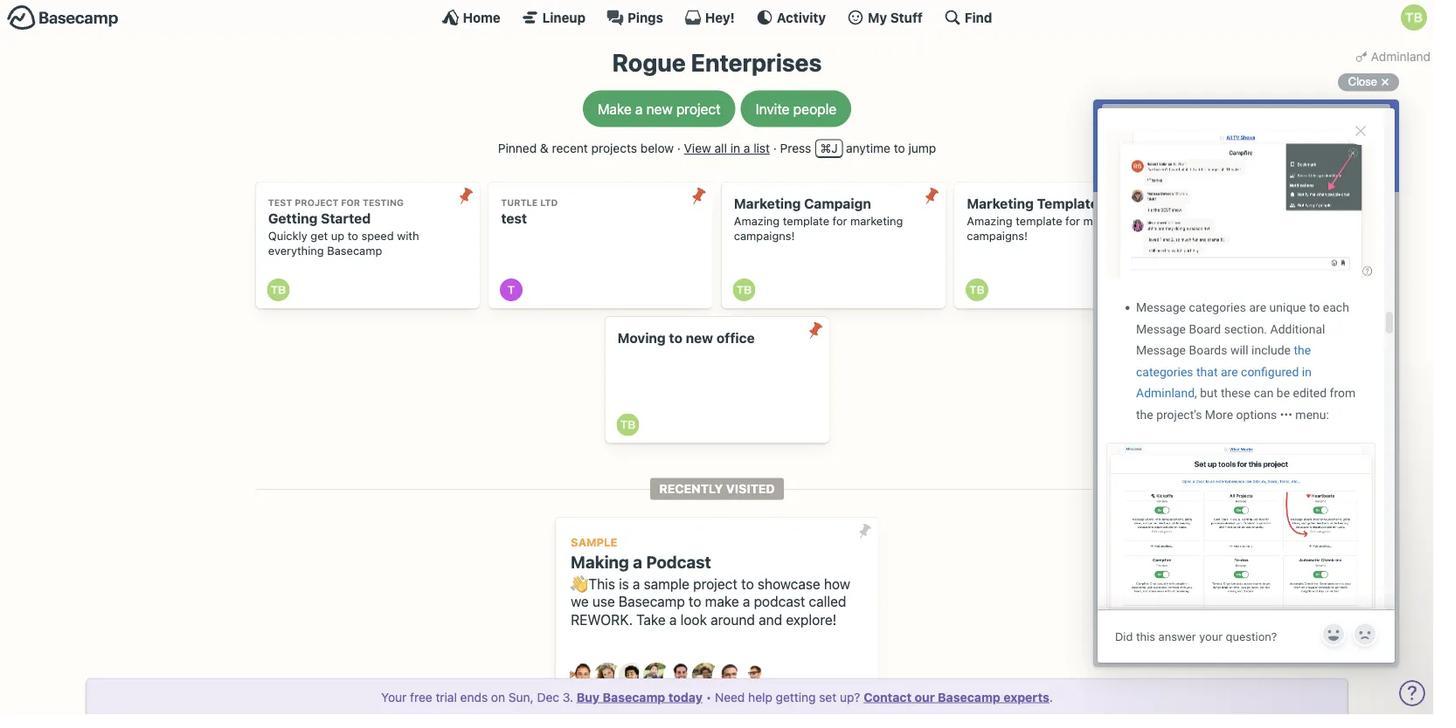 Task type: vqa. For each thing, say whether or not it's contained in the screenshot.
rightmost 'marketing'
yes



Task type: locate. For each thing, give the bounding box(es) containing it.
1 vertical spatial new
[[686, 331, 713, 347]]

for inside marketing template amazing template for marketing campaigns!
[[1066, 215, 1080, 228]]

to up look
[[689, 594, 701, 611]]

up
[[331, 230, 344, 243]]

lineup
[[543, 10, 586, 25]]

my stuff button
[[847, 9, 923, 26]]

stuff
[[890, 10, 923, 25]]

adminland link
[[1352, 44, 1434, 69]]

2 amazing from the left
[[967, 215, 1013, 228]]

1 template from the left
[[783, 215, 829, 228]]

None submit
[[452, 182, 480, 210], [685, 182, 713, 210], [918, 182, 946, 210], [801, 317, 829, 345], [851, 518, 879, 546], [452, 182, 480, 210], [685, 182, 713, 210], [918, 182, 946, 210], [801, 317, 829, 345], [851, 518, 879, 546]]

find button
[[944, 9, 992, 26]]

steve marsh image
[[716, 664, 744, 692]]

your free trial ends on sun, dec  3. buy basecamp today • need help getting set up? contact our basecamp experts .
[[381, 691, 1053, 705]]

0 horizontal spatial for
[[341, 197, 360, 208]]

0 horizontal spatial template
[[783, 215, 829, 228]]

find
[[965, 10, 992, 25]]

tim burton image for marketing campaign
[[733, 279, 756, 302]]

amazing
[[734, 215, 780, 228], [967, 215, 1013, 228]]

· left view
[[677, 141, 681, 156]]

1 horizontal spatial new
[[686, 331, 713, 347]]

project up view
[[676, 101, 721, 117]]

below
[[641, 141, 674, 156]]

for up started
[[341, 197, 360, 208]]

to inside test project for testing getting started quickly get up to speed with everything basecamp
[[348, 230, 358, 243]]

template for template
[[1016, 215, 1062, 228]]

visited
[[726, 482, 775, 497]]

campaigns!
[[734, 230, 795, 243], [967, 230, 1028, 243]]

your
[[381, 691, 407, 705]]

marketing inside marketing template amazing template for marketing campaigns!
[[967, 196, 1034, 212]]

a right make
[[635, 101, 643, 117]]

marketing inside marketing campaign amazing template for marketing campaigns!
[[850, 215, 903, 228]]

1 amazing from the left
[[734, 215, 780, 228]]

view all in a list link
[[684, 141, 770, 156]]

1 campaigns! from the left
[[734, 230, 795, 243]]

2 horizontal spatial tim burton image
[[1401, 4, 1427, 31]]

1 horizontal spatial template
[[1016, 215, 1062, 228]]

1 horizontal spatial amazing
[[967, 215, 1013, 228]]

test
[[268, 197, 292, 208]]

campaigns! inside marketing campaign amazing template for marketing campaigns!
[[734, 230, 795, 243]]

look
[[681, 612, 707, 629]]

cheryl walters image
[[594, 664, 622, 692]]

close button
[[1338, 72, 1399, 93]]

in
[[730, 141, 740, 156]]

amazing inside marketing campaign amazing template for marketing campaigns!
[[734, 215, 780, 228]]

basecamp inside 'sample making a podcast 👋 this is a sample project to showcase how we use basecamp to make a podcast called rework. take a look around and explore!'
[[619, 594, 685, 611]]

marketing left template
[[967, 196, 1034, 212]]

j
[[831, 141, 838, 156]]

to
[[894, 141, 905, 156], [348, 230, 358, 243], [669, 331, 683, 347], [741, 576, 754, 592], [689, 594, 701, 611]]

a right is
[[633, 576, 640, 592]]

main element
[[0, 0, 1434, 34]]

1 vertical spatial tim burton image
[[616, 414, 639, 436]]

0 horizontal spatial campaigns!
[[734, 230, 795, 243]]

template
[[783, 215, 829, 228], [1016, 215, 1062, 228]]

1 marketing from the left
[[734, 196, 801, 212]]

getting
[[268, 210, 318, 227]]

project up make
[[693, 576, 738, 592]]

marketing for template
[[1083, 215, 1136, 228]]

take
[[636, 612, 666, 629]]

all
[[715, 141, 727, 156]]

1 horizontal spatial marketing
[[967, 196, 1034, 212]]

need
[[715, 691, 745, 705]]

new up 'below'
[[647, 101, 673, 117]]

enterprises
[[691, 48, 822, 77]]

1 horizontal spatial tim burton image
[[616, 414, 639, 436]]

marketing
[[850, 215, 903, 228], [1083, 215, 1136, 228]]

tim burton image inside moving to new office link
[[616, 414, 639, 436]]

anytime
[[846, 141, 891, 156]]

basecamp
[[327, 244, 382, 257], [619, 594, 685, 611], [603, 691, 665, 705], [938, 691, 1001, 705]]

to left jump
[[894, 141, 905, 156]]

0 vertical spatial tim burton image
[[267, 279, 290, 302]]

0 horizontal spatial ·
[[677, 141, 681, 156]]

for down template
[[1066, 215, 1080, 228]]

we
[[571, 594, 589, 611]]

a right in
[[744, 141, 750, 156]]

0 horizontal spatial amazing
[[734, 215, 780, 228]]

template inside marketing template amazing template for marketing campaigns!
[[1016, 215, 1062, 228]]

project
[[295, 197, 339, 208]]

marketing
[[734, 196, 801, 212], [967, 196, 1034, 212]]

marketing campaign amazing template for marketing campaigns!
[[734, 196, 903, 243]]

marketing down template
[[1083, 215, 1136, 228]]

victor cooper image
[[741, 664, 769, 692]]

0 horizontal spatial new
[[647, 101, 673, 117]]

marketing inside marketing template amazing template for marketing campaigns!
[[1083, 215, 1136, 228]]

1 horizontal spatial ·
[[773, 141, 777, 156]]

0 horizontal spatial marketing
[[734, 196, 801, 212]]

tim burton image
[[267, 279, 290, 302], [616, 414, 639, 436]]

projects
[[591, 141, 637, 156]]

office
[[717, 331, 755, 347]]

basecamp down the up
[[327, 244, 382, 257]]

template inside marketing campaign amazing template for marketing campaigns!
[[783, 215, 829, 228]]

project
[[676, 101, 721, 117], [693, 576, 738, 592]]

marketing down list
[[734, 196, 801, 212]]

on
[[491, 691, 505, 705]]

2 marketing from the left
[[1083, 215, 1136, 228]]

activity link
[[756, 9, 826, 26]]

a
[[635, 101, 643, 117], [744, 141, 750, 156], [633, 552, 642, 572], [633, 576, 640, 592], [743, 594, 750, 611], [669, 612, 677, 629]]

for down campaign
[[833, 215, 847, 228]]

campaigns! inside marketing template amazing template for marketing campaigns!
[[967, 230, 1028, 243]]

1 marketing from the left
[[850, 215, 903, 228]]

marketing for marketing campaign
[[734, 196, 801, 212]]

started
[[321, 210, 371, 227]]

jared davis image
[[618, 664, 646, 692]]

showcase
[[758, 576, 820, 592]]

2 template from the left
[[1016, 215, 1062, 228]]

for
[[341, 197, 360, 208], [833, 215, 847, 228], [1066, 215, 1080, 228]]

for inside marketing campaign amazing template for marketing campaigns!
[[833, 215, 847, 228]]

set
[[819, 691, 837, 705]]

marketing inside marketing campaign amazing template for marketing campaigns!
[[734, 196, 801, 212]]

new for a
[[647, 101, 673, 117]]

template down campaign
[[783, 215, 829, 228]]

new
[[647, 101, 673, 117], [686, 331, 713, 347]]

new left office
[[686, 331, 713, 347]]

basecamp up take
[[619, 594, 685, 611]]

getting
[[776, 691, 816, 705]]

for inside test project for testing getting started quickly get up to speed with everything basecamp
[[341, 197, 360, 208]]

1 horizontal spatial tim burton image
[[966, 279, 989, 302]]

project inside 'sample making a podcast 👋 this is a sample project to showcase how we use basecamp to make a podcast called rework. take a look around and explore!'
[[693, 576, 738, 592]]

make
[[598, 101, 632, 117]]

.
[[1050, 691, 1053, 705]]

to right the up
[[348, 230, 358, 243]]

1 vertical spatial project
[[693, 576, 738, 592]]

2 campaigns! from the left
[[967, 230, 1028, 243]]

tim burton image
[[1401, 4, 1427, 31], [733, 279, 756, 302], [966, 279, 989, 302]]

help
[[748, 691, 773, 705]]

amazing inside marketing template amazing template for marketing campaigns!
[[967, 215, 1013, 228]]

rogue
[[612, 48, 686, 77]]

0 horizontal spatial marketing
[[850, 215, 903, 228]]

2 marketing from the left
[[967, 196, 1034, 212]]

use
[[592, 594, 615, 611]]

· right list
[[773, 141, 777, 156]]

marketing template amazing template for marketing campaigns!
[[967, 196, 1136, 243]]

0 vertical spatial new
[[647, 101, 673, 117]]

quickly
[[268, 230, 307, 243]]

campaigns! for marketing template
[[967, 230, 1028, 243]]

view
[[684, 141, 711, 156]]

template down template
[[1016, 215, 1062, 228]]

marketing down campaign
[[850, 215, 903, 228]]

is
[[619, 576, 629, 592]]

how
[[824, 576, 850, 592]]

cross small image
[[1375, 72, 1396, 93], [1375, 72, 1396, 93]]

2 horizontal spatial for
[[1066, 215, 1080, 228]]

1 horizontal spatial marketing
[[1083, 215, 1136, 228]]

with
[[397, 230, 419, 243]]

recently visited
[[659, 482, 775, 497]]

1 horizontal spatial campaigns!
[[967, 230, 1028, 243]]

·
[[677, 141, 681, 156], [773, 141, 777, 156]]

1 horizontal spatial for
[[833, 215, 847, 228]]

0 horizontal spatial tim burton image
[[733, 279, 756, 302]]

up?
[[840, 691, 860, 705]]



Task type: describe. For each thing, give the bounding box(es) containing it.
jennifer young image
[[643, 664, 671, 692]]

this
[[588, 576, 615, 592]]

ends
[[460, 691, 488, 705]]

contact our basecamp experts link
[[864, 691, 1050, 705]]

to right "moving" at the left top of the page
[[669, 331, 683, 347]]

around
[[711, 612, 755, 629]]

jump
[[909, 141, 936, 156]]

a left look
[[669, 612, 677, 629]]

recent
[[552, 141, 588, 156]]

turtle
[[501, 197, 538, 208]]

a up around at bottom
[[743, 594, 750, 611]]

new for to
[[686, 331, 713, 347]]

my stuff
[[868, 10, 923, 25]]

sample making a podcast 👋 this is a sample project to showcase how we use basecamp to make a podcast called rework. take a look around and explore!
[[571, 536, 850, 629]]

sample
[[571, 536, 618, 550]]

people
[[793, 101, 837, 117]]

pings button
[[607, 9, 663, 26]]

amazing for marketing campaign
[[734, 215, 780, 228]]

for for marketing template
[[1066, 215, 1080, 228]]

basecamp right buy
[[603, 691, 665, 705]]

moving to new office
[[618, 331, 755, 347]]

moving to new office link
[[605, 317, 829, 443]]

pinned & recent projects below · view all in a list
[[498, 141, 770, 156]]

annie bryan image
[[569, 664, 597, 692]]

trial
[[436, 691, 457, 705]]

podcast
[[646, 552, 711, 572]]

recently
[[659, 482, 723, 497]]

&
[[540, 141, 549, 156]]

ltd
[[540, 197, 558, 208]]

rogue enterprises
[[612, 48, 822, 77]]

make a new project
[[598, 101, 721, 117]]

tim burton image for marketing template
[[966, 279, 989, 302]]

home
[[463, 10, 501, 25]]

explore!
[[786, 612, 837, 629]]

pinned
[[498, 141, 537, 156]]

speed
[[361, 230, 394, 243]]

· press
[[773, 141, 811, 156]]

1 · from the left
[[677, 141, 681, 156]]

make a new project link
[[583, 91, 736, 127]]

buy basecamp today link
[[577, 691, 703, 705]]

nicole katz image
[[692, 664, 720, 692]]

turtle ltd test
[[501, 197, 558, 227]]

template
[[1037, 196, 1099, 212]]

lineup link
[[522, 9, 586, 26]]

podcast
[[754, 594, 805, 611]]

invite
[[756, 101, 790, 117]]

template for campaign
[[783, 215, 829, 228]]

testing
[[363, 197, 404, 208]]

called
[[809, 594, 846, 611]]

👋
[[571, 576, 585, 592]]

basecamp inside test project for testing getting started quickly get up to speed with everything basecamp
[[327, 244, 382, 257]]

switch accounts image
[[7, 4, 119, 31]]

experts
[[1004, 691, 1050, 705]]

3.
[[563, 691, 573, 705]]

josh fiske image
[[667, 664, 695, 692]]

test project for testing getting started quickly get up to speed with everything basecamp
[[268, 197, 419, 257]]

making
[[571, 552, 629, 572]]

amazing for marketing template
[[967, 215, 1013, 228]]

hey!
[[705, 10, 735, 25]]

press
[[780, 141, 811, 156]]

my
[[868, 10, 887, 25]]

and
[[759, 612, 782, 629]]

invite people
[[756, 101, 837, 117]]

close
[[1348, 75, 1378, 88]]

sun,
[[509, 691, 534, 705]]

get
[[311, 230, 328, 243]]

list
[[754, 141, 770, 156]]

to up podcast in the bottom right of the page
[[741, 576, 754, 592]]

free
[[410, 691, 432, 705]]

marketing for campaign
[[850, 215, 903, 228]]

invite people link
[[741, 91, 852, 127]]

basecamp right our
[[938, 691, 1001, 705]]

moving
[[618, 331, 666, 347]]

today
[[668, 691, 703, 705]]

0 horizontal spatial tim burton image
[[267, 279, 290, 302]]

•
[[706, 691, 712, 705]]

0 vertical spatial project
[[676, 101, 721, 117]]

a right making
[[633, 552, 642, 572]]

sample
[[644, 576, 690, 592]]

2 · from the left
[[773, 141, 777, 156]]

activity
[[777, 10, 826, 25]]

marketing for marketing template
[[967, 196, 1034, 212]]

contact
[[864, 691, 912, 705]]

dec
[[537, 691, 559, 705]]

our
[[915, 691, 935, 705]]

tim burton image inside main element
[[1401, 4, 1427, 31]]

make
[[705, 594, 739, 611]]

terry image
[[500, 279, 523, 302]]

home link
[[442, 9, 501, 26]]

⌘ j anytime to jump
[[820, 141, 936, 156]]

for for marketing campaign
[[833, 215, 847, 228]]

everything
[[268, 244, 324, 257]]

buy
[[577, 691, 600, 705]]

test
[[501, 210, 527, 227]]

campaigns! for marketing campaign
[[734, 230, 795, 243]]

⌘
[[820, 141, 831, 156]]

campaign
[[804, 196, 871, 212]]

adminland
[[1371, 49, 1431, 63]]



